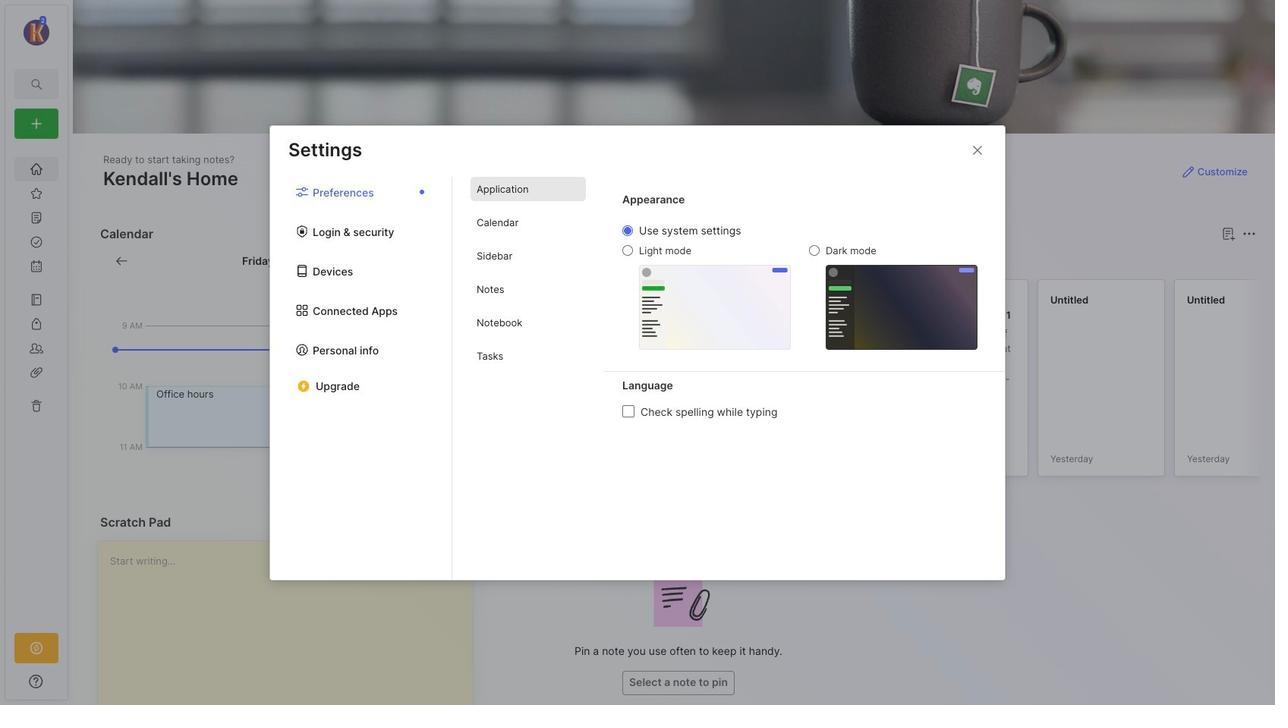 Task type: vqa. For each thing, say whether or not it's contained in the screenshot.
EXPAND NOTEBOOKS image
no



Task type: describe. For each thing, give the bounding box(es) containing it.
main element
[[0, 0, 73, 705]]

2 tab list from the left
[[452, 177, 604, 580]]

Start writing… text field
[[110, 541, 471, 705]]

edit search image
[[27, 75, 46, 93]]



Task type: locate. For each thing, give the bounding box(es) containing it.
option group
[[623, 224, 978, 350]]

home image
[[29, 162, 44, 177]]

tab
[[471, 177, 586, 201], [471, 210, 586, 235], [471, 244, 586, 268], [494, 252, 539, 270], [471, 277, 586, 301], [471, 310, 586, 335], [471, 344, 586, 368]]

tree inside main element
[[5, 148, 68, 619]]

tree
[[5, 148, 68, 619]]

tab list
[[270, 177, 452, 580], [452, 177, 604, 580]]

None radio
[[623, 225, 633, 236], [809, 245, 820, 256], [623, 225, 633, 236], [809, 245, 820, 256]]

close image
[[969, 141, 987, 159]]

1 tab list from the left
[[270, 177, 452, 580]]

upgrade image
[[27, 639, 46, 657]]

None checkbox
[[623, 405, 635, 418]]

row group
[[491, 279, 1275, 486]]

None radio
[[623, 245, 633, 256]]



